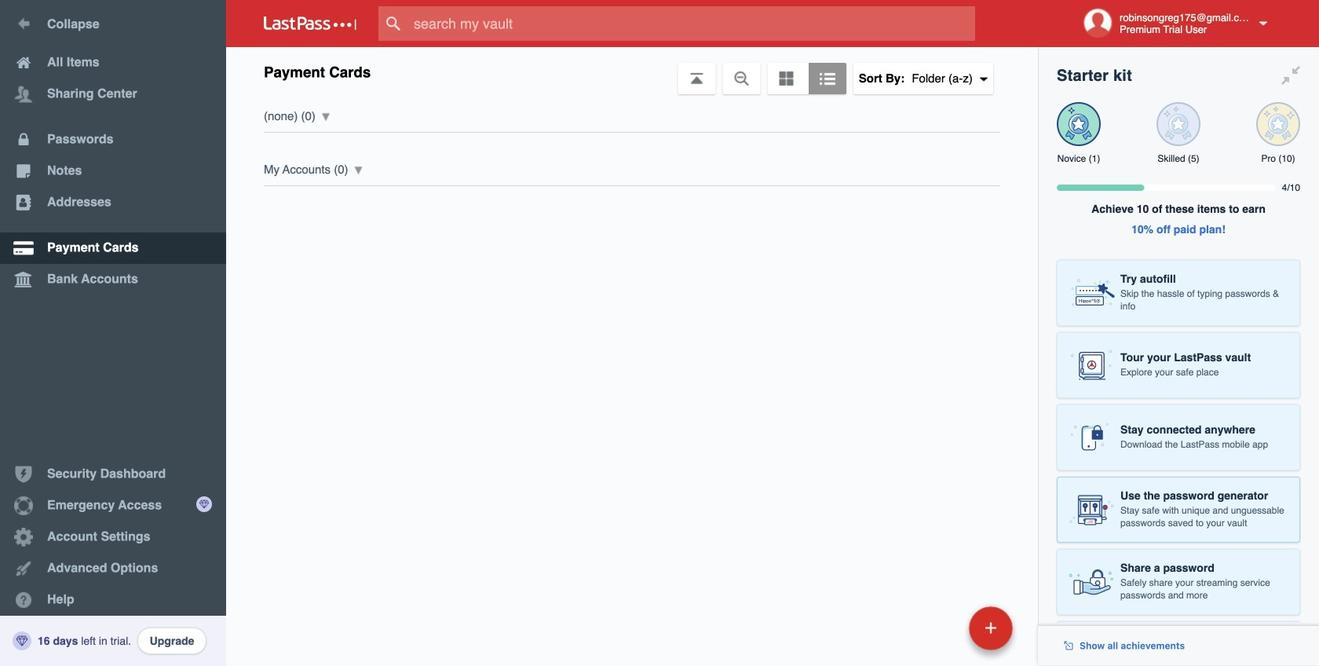 Task type: vqa. For each thing, say whether or not it's contained in the screenshot.
dialog
no



Task type: locate. For each thing, give the bounding box(es) containing it.
main navigation navigation
[[0, 0, 226, 666]]

new item element
[[861, 606, 1019, 650]]

search my vault text field
[[379, 6, 1006, 41]]

Search search field
[[379, 6, 1006, 41]]



Task type: describe. For each thing, give the bounding box(es) containing it.
vault options navigation
[[226, 47, 1038, 94]]

new item navigation
[[861, 602, 1023, 666]]

lastpass image
[[264, 16, 357, 31]]



